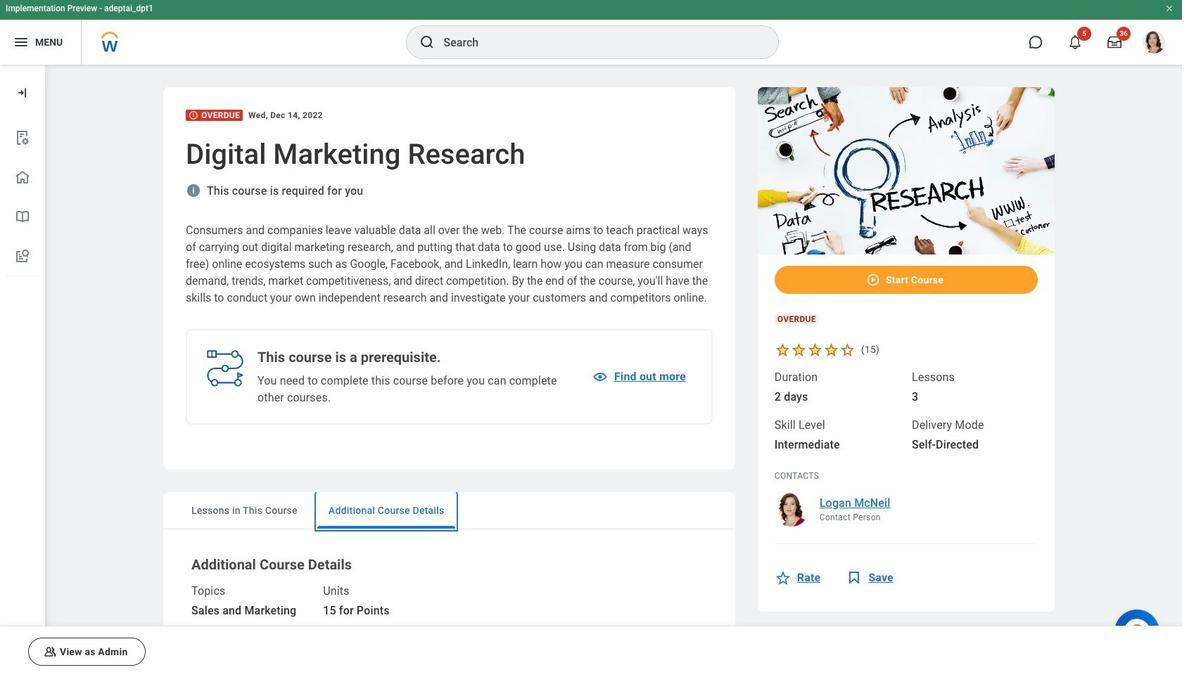 Task type: vqa. For each thing, say whether or not it's contained in the screenshot.
seventh row
no



Task type: describe. For each thing, give the bounding box(es) containing it.
report parameter image
[[14, 129, 31, 146]]

play circle image
[[866, 273, 880, 287]]

2 star image from the left
[[807, 342, 823, 358]]

justify image
[[13, 34, 30, 51]]

Search Workday  search field
[[444, 27, 749, 58]]

exclamation circle image
[[189, 110, 198, 120]]



Task type: locate. For each thing, give the bounding box(es) containing it.
list
[[0, 118, 45, 277]]

info image
[[186, 183, 201, 198]]

media classroom image
[[43, 645, 57, 659]]

1 star image from the left
[[775, 342, 791, 358]]

notifications large image
[[1068, 35, 1082, 49]]

search image
[[418, 34, 435, 51]]

course details element
[[758, 87, 1055, 678]]

profile logan mcneil image
[[1143, 31, 1165, 56]]

transformation import image
[[15, 86, 30, 100]]

home image
[[14, 169, 31, 186]]

banner
[[0, 0, 1182, 65]]

tab list
[[163, 493, 735, 530]]

3 star image from the left
[[823, 342, 839, 358]]

visible image
[[592, 369, 609, 386]]

book open image
[[14, 208, 31, 225]]

star image
[[775, 342, 791, 358], [807, 342, 823, 358], [823, 342, 839, 358]]

inbox large image
[[1108, 35, 1122, 49]]

star image
[[791, 342, 807, 358], [839, 342, 856, 358], [775, 570, 792, 587]]

close environment banner image
[[1165, 4, 1174, 13]]



